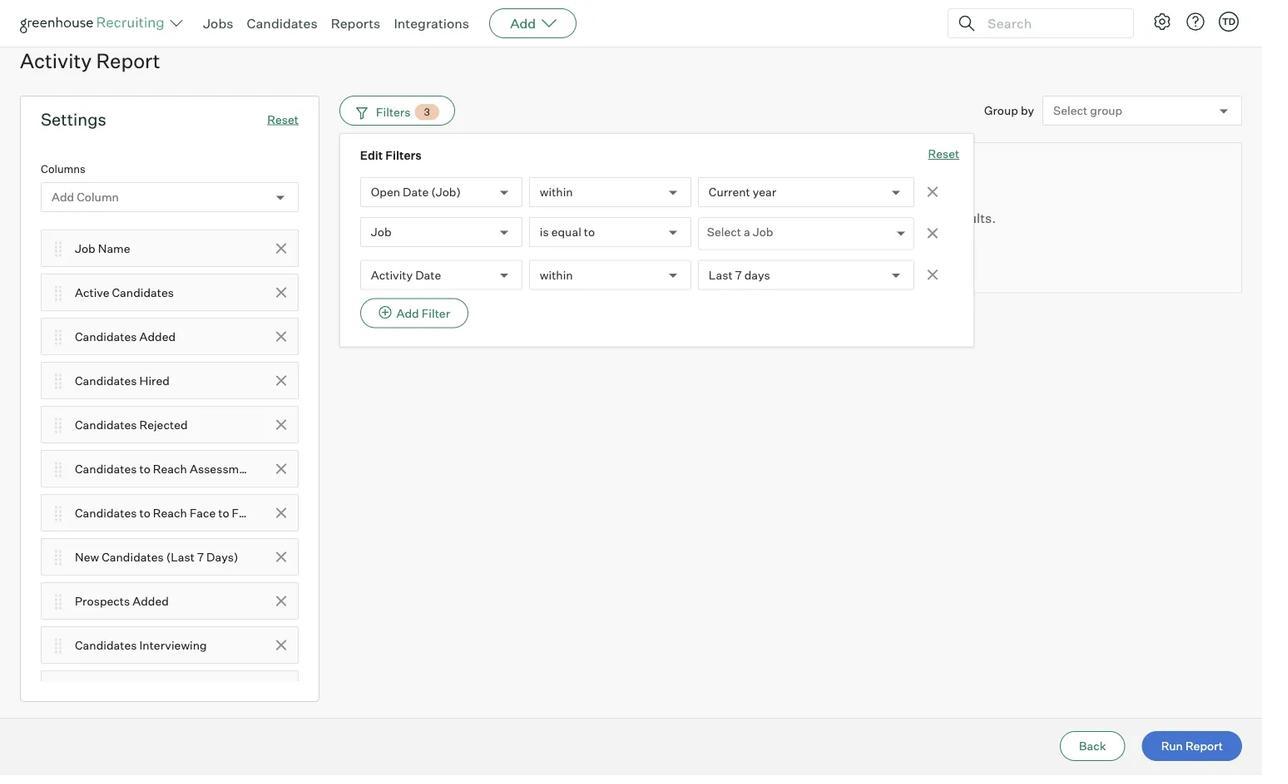 Task type: vqa. For each thing, say whether or not it's contained in the screenshot.
Integrations
yes



Task type: describe. For each thing, give the bounding box(es) containing it.
interviews
[[75, 682, 131, 697]]

prospects added
[[75, 594, 169, 608]]

to down candidates rejected
[[139, 461, 150, 476]]

hired
[[139, 373, 170, 388]]

within for open date (job)
[[540, 185, 573, 200]]

found.
[[719, 209, 759, 226]]

select a job
[[707, 225, 773, 239]]

open date (job)
[[371, 185, 461, 200]]

add filter
[[396, 306, 450, 320]]

report for activity report
[[96, 48, 160, 73]]

(last
[[166, 550, 195, 564]]

group
[[1090, 104, 1123, 118]]

last
[[709, 268, 733, 282]]

interviews created
[[75, 682, 177, 697]]

no matching records found. adjust your filters to see more results. row group
[[339, 142, 1242, 293]]

reach for face
[[153, 506, 187, 520]]

reset for edit filters
[[928, 147, 959, 161]]

reset link for edit filters
[[928, 146, 959, 164]]

last 7 days
[[709, 268, 770, 282]]

days)
[[206, 550, 238, 564]]

within for activity date
[[540, 268, 573, 282]]

candidates link
[[247, 15, 318, 32]]

candidates for candidates added
[[75, 329, 137, 344]]

columns
[[41, 162, 86, 176]]

job for job name
[[75, 241, 95, 256]]

job for job
[[371, 225, 391, 240]]

to up new candidates (last 7 days)
[[139, 506, 150, 520]]

jobs link
[[203, 15, 233, 32]]

added for prospects added
[[132, 594, 169, 608]]

reset link for settings
[[267, 112, 299, 127]]

select for select group
[[1053, 104, 1088, 118]]

td button
[[1219, 12, 1239, 32]]

0 vertical spatial filters
[[376, 105, 411, 119]]

integrations
[[394, 15, 469, 32]]

year
[[753, 185, 776, 200]]

candidates up candidates added
[[112, 285, 174, 300]]

column
[[77, 190, 119, 205]]

candidates to reach assessment milestone
[[75, 461, 313, 476]]

3
[[424, 106, 430, 118]]

candidates to reach face to face milestone
[[75, 506, 314, 520]]

new
[[75, 550, 99, 564]]

candidates hired
[[75, 373, 170, 388]]

1 vertical spatial filters
[[385, 148, 422, 163]]

run
[[1161, 739, 1183, 753]]

candidates up prospects added
[[102, 550, 164, 564]]

no
[[585, 209, 603, 226]]

settings
[[41, 109, 106, 130]]

greenhouse recruiting image
[[20, 13, 170, 33]]

run report
[[1161, 739, 1223, 753]]

1 vertical spatial milestone
[[260, 506, 314, 520]]

by
[[1021, 103, 1034, 118]]

add for add column
[[52, 190, 74, 205]]

edit filters
[[360, 148, 422, 163]]

2 face from the left
[[232, 506, 258, 520]]

candidates for candidates to reach face to face milestone
[[75, 506, 137, 520]]

activity for activity report
[[20, 48, 92, 73]]

candidates for candidates rejected
[[75, 417, 137, 432]]

jobs
[[203, 15, 233, 32]]

group by
[[984, 103, 1034, 118]]

0 vertical spatial 7
[[735, 268, 742, 282]]

candidates for candidates to reach assessment milestone
[[75, 461, 137, 476]]

filter image
[[354, 105, 368, 119]]

select for select a job
[[707, 225, 741, 239]]

to down assessment
[[218, 506, 229, 520]]

added for candidates added
[[139, 329, 176, 344]]

back button
[[1060, 731, 1125, 761]]

add for add
[[510, 15, 536, 32]]

add filter button
[[360, 298, 468, 328]]

date for activity
[[415, 268, 441, 282]]



Task type: locate. For each thing, give the bounding box(es) containing it.
0 vertical spatial report
[[96, 48, 160, 73]]

select group
[[1053, 104, 1123, 118]]

reports
[[331, 15, 381, 32]]

filter
[[422, 306, 450, 320]]

0 horizontal spatial add
[[52, 190, 74, 205]]

created
[[134, 682, 177, 697]]

0 vertical spatial within
[[540, 185, 573, 200]]

candidates right jobs link
[[247, 15, 318, 32]]

added down new candidates (last 7 days)
[[132, 594, 169, 608]]

1 vertical spatial select
[[707, 225, 741, 239]]

candidates rejected
[[75, 417, 188, 432]]

report inside button
[[1186, 739, 1223, 753]]

your
[[805, 209, 833, 226]]

configure image
[[1152, 12, 1172, 32]]

job left name on the left top of the page
[[75, 241, 95, 256]]

report right run
[[1186, 739, 1223, 753]]

milestone
[[259, 461, 313, 476], [260, 506, 314, 520]]

select left the "a" on the top of the page
[[707, 225, 741, 239]]

1 horizontal spatial add
[[396, 306, 419, 320]]

add button
[[489, 8, 577, 38]]

report
[[96, 48, 160, 73], [1186, 739, 1223, 753]]

no matching records found. adjust your filters to see more results.
[[585, 209, 996, 226]]

to inside row group
[[874, 209, 887, 226]]

0 vertical spatial add
[[510, 15, 536, 32]]

0 vertical spatial activity
[[20, 48, 92, 73]]

Search text field
[[983, 11, 1118, 35]]

reset link
[[267, 112, 299, 127], [928, 146, 959, 164]]

1 vertical spatial reset
[[928, 147, 959, 161]]

matching
[[606, 209, 665, 226]]

candidates up interviews
[[75, 638, 137, 652]]

reset for settings
[[267, 112, 299, 127]]

0 vertical spatial reset
[[267, 112, 299, 127]]

0 vertical spatial reach
[[153, 461, 187, 476]]

interviewing
[[139, 638, 207, 652]]

activity for activity date
[[371, 268, 413, 282]]

add inside button
[[396, 306, 419, 320]]

2 vertical spatial add
[[396, 306, 419, 320]]

face down candidates to reach assessment milestone
[[190, 506, 216, 520]]

new candidates (last 7 days)
[[75, 550, 238, 564]]

equal
[[551, 225, 581, 240]]

edit
[[360, 148, 383, 163]]

back
[[1079, 739, 1106, 753]]

7 right the last
[[735, 268, 742, 282]]

0 horizontal spatial reset link
[[267, 112, 299, 127]]

2 reach from the top
[[153, 506, 187, 520]]

1 vertical spatial add
[[52, 190, 74, 205]]

date for open
[[403, 185, 429, 200]]

select
[[1053, 104, 1088, 118], [707, 225, 741, 239]]

1 vertical spatial activity
[[371, 268, 413, 282]]

0 horizontal spatial job
[[75, 241, 95, 256]]

0 vertical spatial added
[[139, 329, 176, 344]]

reset up more
[[928, 147, 959, 161]]

select left group
[[1053, 104, 1088, 118]]

0 vertical spatial date
[[403, 185, 429, 200]]

date
[[403, 185, 429, 200], [415, 268, 441, 282]]

1 horizontal spatial 7
[[735, 268, 742, 282]]

candidates interviewing
[[75, 638, 207, 652]]

0 horizontal spatial reset
[[267, 112, 299, 127]]

0 vertical spatial milestone
[[259, 461, 313, 476]]

reset link left filter image
[[267, 112, 299, 127]]

days
[[744, 268, 770, 282]]

1 vertical spatial reach
[[153, 506, 187, 520]]

filters
[[376, 105, 411, 119], [385, 148, 422, 163]]

1 horizontal spatial reset
[[928, 147, 959, 161]]

1 horizontal spatial job
[[371, 225, 391, 240]]

records
[[668, 209, 716, 226]]

is equal to
[[540, 225, 595, 240]]

more
[[914, 209, 947, 226]]

0 horizontal spatial select
[[707, 225, 741, 239]]

1 reach from the top
[[153, 461, 187, 476]]

candidates down candidates added
[[75, 373, 137, 388]]

1 vertical spatial report
[[1186, 739, 1223, 753]]

activity report
[[20, 48, 160, 73]]

face
[[190, 506, 216, 520], [232, 506, 258, 520]]

candidates added
[[75, 329, 176, 344]]

to left the "see"
[[874, 209, 887, 226]]

see
[[890, 209, 911, 226]]

1 horizontal spatial select
[[1053, 104, 1088, 118]]

1 vertical spatial date
[[415, 268, 441, 282]]

add column
[[52, 190, 119, 205]]

open
[[371, 185, 400, 200]]

reset left filter image
[[267, 112, 299, 127]]

candidates for candidates
[[247, 15, 318, 32]]

1 horizontal spatial report
[[1186, 739, 1223, 753]]

job down open
[[371, 225, 391, 240]]

1 vertical spatial within
[[540, 268, 573, 282]]

candidates for candidates hired
[[75, 373, 137, 388]]

within down "equal"
[[540, 268, 573, 282]]

active
[[75, 285, 109, 300]]

(job)
[[431, 185, 461, 200]]

filters
[[836, 209, 871, 226]]

1 horizontal spatial face
[[232, 506, 258, 520]]

filters right edit
[[385, 148, 422, 163]]

face down assessment
[[232, 506, 258, 520]]

candidates down candidates rejected
[[75, 461, 137, 476]]

rejected
[[139, 417, 188, 432]]

filters right filter image
[[376, 105, 411, 119]]

0 horizontal spatial activity
[[20, 48, 92, 73]]

2 horizontal spatial job
[[753, 225, 773, 239]]

reach
[[153, 461, 187, 476], [153, 506, 187, 520]]

add inside popup button
[[510, 15, 536, 32]]

td
[[1222, 16, 1236, 27]]

job
[[753, 225, 773, 239], [371, 225, 391, 240], [75, 241, 95, 256]]

a
[[744, 225, 750, 239]]

0 vertical spatial select
[[1053, 104, 1088, 118]]

activity date
[[371, 268, 441, 282]]

1 within from the top
[[540, 185, 573, 200]]

1 vertical spatial added
[[132, 594, 169, 608]]

assessment
[[190, 461, 257, 476]]

activity
[[20, 48, 92, 73], [371, 268, 413, 282]]

within up "equal"
[[540, 185, 573, 200]]

1 vertical spatial reset link
[[928, 146, 959, 164]]

is
[[540, 225, 549, 240]]

within
[[540, 185, 573, 200], [540, 268, 573, 282]]

prospects
[[75, 594, 130, 608]]

0 horizontal spatial face
[[190, 506, 216, 520]]

reset
[[267, 112, 299, 127], [928, 147, 959, 161]]

7
[[735, 268, 742, 282], [197, 550, 204, 564]]

date right open
[[403, 185, 429, 200]]

candidates down the active
[[75, 329, 137, 344]]

2 within from the top
[[540, 268, 573, 282]]

reach up (last
[[153, 506, 187, 520]]

job name
[[75, 241, 130, 256]]

1 vertical spatial 7
[[197, 550, 204, 564]]

to right "equal"
[[584, 225, 595, 240]]

name
[[98, 241, 130, 256]]

activity up add filter button
[[371, 268, 413, 282]]

reach for assessment
[[153, 461, 187, 476]]

added
[[139, 329, 176, 344], [132, 594, 169, 608]]

run report button
[[1142, 731, 1242, 761]]

results.
[[949, 209, 996, 226]]

1 horizontal spatial reset link
[[928, 146, 959, 164]]

reset link up more
[[928, 146, 959, 164]]

active candidates
[[75, 285, 174, 300]]

2 horizontal spatial add
[[510, 15, 536, 32]]

job right the "a" on the top of the page
[[753, 225, 773, 239]]

candidates down candidates hired
[[75, 417, 137, 432]]

7 right (last
[[197, 550, 204, 564]]

adjust
[[762, 209, 802, 226]]

candidates up new
[[75, 506, 137, 520]]

reports link
[[331, 15, 381, 32]]

candidates
[[247, 15, 318, 32], [112, 285, 174, 300], [75, 329, 137, 344], [75, 373, 137, 388], [75, 417, 137, 432], [75, 461, 137, 476], [75, 506, 137, 520], [102, 550, 164, 564], [75, 638, 137, 652]]

integrations link
[[394, 15, 469, 32]]

candidates for candidates interviewing
[[75, 638, 137, 652]]

1 face from the left
[[190, 506, 216, 520]]

activity down greenhouse recruiting 'image'
[[20, 48, 92, 73]]

report for run report
[[1186, 739, 1223, 753]]

1 horizontal spatial activity
[[371, 268, 413, 282]]

to
[[874, 209, 887, 226], [584, 225, 595, 240], [139, 461, 150, 476], [139, 506, 150, 520], [218, 506, 229, 520]]

current
[[709, 185, 750, 200]]

td button
[[1216, 8, 1242, 35]]

add
[[510, 15, 536, 32], [52, 190, 74, 205], [396, 306, 419, 320]]

date up add filter
[[415, 268, 441, 282]]

0 horizontal spatial report
[[96, 48, 160, 73]]

0 horizontal spatial 7
[[197, 550, 204, 564]]

add for add filter
[[396, 306, 419, 320]]

report down greenhouse recruiting 'image'
[[96, 48, 160, 73]]

0 vertical spatial reset link
[[267, 112, 299, 127]]

group
[[984, 103, 1018, 118]]

reach down rejected
[[153, 461, 187, 476]]

current year
[[709, 185, 776, 200]]

added up hired on the top of the page
[[139, 329, 176, 344]]



